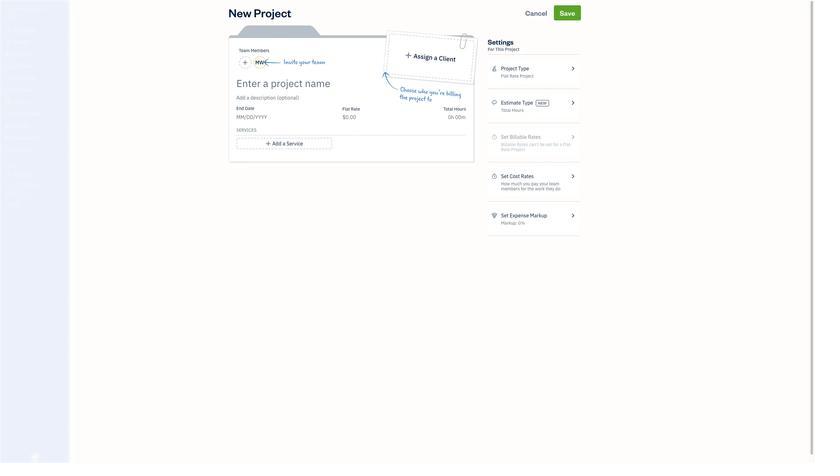 Task type: vqa. For each thing, say whether or not it's contained in the screenshot.
estimate type
yes



Task type: describe. For each thing, give the bounding box(es) containing it.
do
[[556, 186, 561, 192]]

project inside settings for this project
[[505, 47, 520, 52]]

for
[[488, 47, 494, 52]]

timer image
[[4, 111, 12, 117]]

maria's
[[5, 6, 22, 12]]

set cost rates
[[501, 173, 534, 180]]

project type
[[501, 65, 529, 72]]

choose
[[400, 86, 417, 95]]

new project
[[229, 5, 291, 20]]

plus image for assign
[[405, 52, 412, 59]]

set for set cost rates
[[501, 173, 509, 180]]

chevronright image for project type
[[570, 65, 576, 72]]

end date
[[236, 106, 254, 111]]

flat rate project
[[501, 73, 534, 79]]

team
[[239, 48, 250, 53]]

items and services image
[[5, 183, 67, 188]]

pay
[[531, 181, 539, 187]]

new
[[229, 5, 252, 20]]

rate for flat rate
[[351, 106, 360, 112]]

flat rate
[[342, 106, 360, 112]]

estimate type
[[501, 100, 533, 106]]

dashboard image
[[4, 27, 12, 34]]

0 horizontal spatial hours
[[454, 106, 466, 112]]

freshbooks image
[[30, 454, 40, 461]]

how
[[501, 181, 510, 187]]

members
[[501, 186, 520, 192]]

client
[[439, 54, 456, 63]]

0 vertical spatial your
[[299, 59, 311, 66]]

timetracking image
[[492, 173, 497, 180]]

type for project type
[[518, 65, 529, 72]]

cancel button
[[520, 5, 553, 20]]

project
[[409, 94, 426, 103]]

add a service
[[272, 141, 303, 147]]

End date in  format text field
[[236, 114, 313, 121]]

rate for flat rate project
[[510, 73, 519, 79]]

owner
[[5, 13, 17, 17]]

they
[[546, 186, 555, 192]]

markup: 0%
[[501, 221, 525, 226]]

services
[[236, 127, 257, 133]]

chevronright image for set expense markup
[[570, 212, 576, 220]]

rates
[[521, 173, 534, 180]]

choose who you're billing the project to
[[399, 86, 462, 104]]

0 vertical spatial team
[[312, 59, 325, 66]]

date
[[245, 106, 254, 111]]

money image
[[4, 123, 12, 129]]

expenses image
[[492, 212, 497, 220]]

settings
[[488, 37, 514, 46]]

1 horizontal spatial hours
[[512, 108, 524, 113]]

you're
[[429, 89, 445, 97]]

assign a client button
[[386, 33, 475, 82]]

a for add
[[283, 141, 285, 147]]

end
[[236, 106, 244, 111]]

Project Description text field
[[236, 94, 410, 102]]



Task type: locate. For each thing, give the bounding box(es) containing it.
a left client
[[434, 54, 438, 62]]

you
[[523, 181, 530, 187]]

much
[[511, 181, 522, 187]]

team members
[[239, 48, 269, 53]]

Amount (USD) text field
[[342, 114, 356, 121]]

2 set from the top
[[501, 213, 509, 219]]

flat for flat rate project
[[501, 73, 509, 79]]

1 vertical spatial type
[[522, 100, 533, 106]]

0 horizontal spatial plus image
[[265, 140, 271, 148]]

type up flat rate project at the right
[[518, 65, 529, 72]]

add
[[272, 141, 282, 147]]

Project Name text field
[[236, 77, 410, 90]]

total hours down estimate
[[501, 108, 524, 113]]

mw
[[255, 59, 264, 66]]

type left new
[[522, 100, 533, 106]]

invoice image
[[4, 63, 12, 70]]

set up how
[[501, 173, 509, 180]]

0 horizontal spatial total hours
[[443, 106, 466, 112]]

type
[[518, 65, 529, 72], [522, 100, 533, 106]]

a for assign
[[434, 54, 438, 62]]

plus image left add
[[265, 140, 271, 148]]

project image
[[4, 99, 12, 105]]

0 horizontal spatial flat
[[342, 106, 350, 112]]

assign a client
[[413, 52, 456, 63]]

chevronright image
[[570, 65, 576, 72], [570, 173, 576, 180]]

set for set expense markup
[[501, 213, 509, 219]]

company
[[23, 6, 44, 12]]

1 horizontal spatial rate
[[510, 73, 519, 79]]

save
[[560, 8, 575, 17]]

a
[[434, 54, 438, 62], [283, 141, 285, 147]]

the left project
[[399, 94, 408, 102]]

apps image
[[5, 163, 67, 168]]

0 horizontal spatial the
[[399, 94, 408, 102]]

plus image inside add a service button
[[265, 140, 271, 148]]

team right work
[[549, 181, 560, 187]]

estimate
[[501, 100, 521, 106]]

markup
[[530, 213, 547, 219]]

0 vertical spatial flat
[[501, 73, 509, 79]]

a inside add a service button
[[283, 141, 285, 147]]

0 vertical spatial the
[[399, 94, 408, 102]]

client image
[[4, 39, 12, 46]]

save button
[[554, 5, 581, 20]]

total
[[443, 106, 453, 112], [501, 108, 511, 113]]

1 horizontal spatial team
[[549, 181, 560, 187]]

rate up the "amount (usd)" text box
[[351, 106, 360, 112]]

main element
[[0, 0, 85, 464]]

report image
[[4, 147, 12, 153]]

hours down estimate type
[[512, 108, 524, 113]]

hours up hourly budget text field
[[454, 106, 466, 112]]

project
[[254, 5, 291, 20], [505, 47, 520, 52], [501, 65, 517, 72], [520, 73, 534, 79]]

chevronright image for set cost rates
[[570, 173, 576, 180]]

a right add
[[283, 141, 285, 147]]

who
[[418, 88, 428, 96]]

hours
[[454, 106, 466, 112], [512, 108, 524, 113]]

for
[[521, 186, 527, 192]]

set
[[501, 173, 509, 180], [501, 213, 509, 219]]

billing
[[446, 90, 462, 99]]

assign
[[413, 52, 433, 61]]

0 horizontal spatial total
[[443, 106, 453, 112]]

invite
[[284, 59, 298, 66]]

to
[[427, 96, 432, 104]]

0 vertical spatial plus image
[[405, 52, 412, 59]]

plus image for add
[[265, 140, 271, 148]]

bank connections image
[[5, 193, 67, 198]]

total hours up hourly budget text field
[[443, 106, 466, 112]]

a inside assign a client
[[434, 54, 438, 62]]

projects image
[[492, 65, 497, 72]]

1 horizontal spatial a
[[434, 54, 438, 62]]

0 vertical spatial chevronright image
[[570, 65, 576, 72]]

add team member image
[[242, 59, 248, 66]]

1 vertical spatial chevronright image
[[570, 173, 576, 180]]

total hours
[[443, 106, 466, 112], [501, 108, 524, 113]]

new
[[538, 101, 547, 106]]

1 horizontal spatial your
[[540, 181, 548, 187]]

0 vertical spatial set
[[501, 173, 509, 180]]

how much you pay your team members for the work they do
[[501, 181, 561, 192]]

1 vertical spatial flat
[[342, 106, 350, 112]]

add a service button
[[236, 138, 332, 149]]

1 horizontal spatial total
[[501, 108, 511, 113]]

total down estimate
[[501, 108, 511, 113]]

flat down project type
[[501, 73, 509, 79]]

rate down project type
[[510, 73, 519, 79]]

cost
[[510, 173, 520, 180]]

Hourly Budget text field
[[448, 114, 466, 121]]

0 vertical spatial rate
[[510, 73, 519, 79]]

team inside how much you pay your team members for the work they do
[[549, 181, 560, 187]]

flat
[[501, 73, 509, 79], [342, 106, 350, 112]]

maria's company owner
[[5, 6, 44, 17]]

rate
[[510, 73, 519, 79], [351, 106, 360, 112]]

your inside how much you pay your team members for the work they do
[[540, 181, 548, 187]]

plus image inside assign a client button
[[405, 52, 412, 59]]

1 vertical spatial team
[[549, 181, 560, 187]]

0 horizontal spatial rate
[[351, 106, 360, 112]]

1 chevronright image from the top
[[570, 99, 576, 107]]

expense
[[510, 213, 529, 219]]

chevronright image
[[570, 99, 576, 107], [570, 212, 576, 220]]

payment image
[[4, 75, 12, 81]]

flat up the "amount (usd)" text box
[[342, 106, 350, 112]]

markup:
[[501, 221, 517, 226]]

0 vertical spatial chevronright image
[[570, 99, 576, 107]]

flat for flat rate
[[342, 106, 350, 112]]

the inside 'choose who you're billing the project to'
[[399, 94, 408, 102]]

0%
[[518, 221, 525, 226]]

0 horizontal spatial team
[[312, 59, 325, 66]]

settings for this project
[[488, 37, 520, 52]]

1 set from the top
[[501, 173, 509, 180]]

set expense markup
[[501, 213, 547, 219]]

team
[[312, 59, 325, 66], [549, 181, 560, 187]]

1 vertical spatial rate
[[351, 106, 360, 112]]

total up hourly budget text field
[[443, 106, 453, 112]]

1 vertical spatial chevronright image
[[570, 212, 576, 220]]

1 horizontal spatial the
[[528, 186, 534, 192]]

the
[[399, 94, 408, 102], [528, 186, 534, 192]]

plus image
[[405, 52, 412, 59], [265, 140, 271, 148]]

settings image
[[5, 203, 67, 208]]

estimate image
[[4, 51, 12, 58]]

2 chevronright image from the top
[[570, 173, 576, 180]]

1 vertical spatial a
[[283, 141, 285, 147]]

1 horizontal spatial total hours
[[501, 108, 524, 113]]

type for estimate type
[[522, 100, 533, 106]]

1 horizontal spatial plus image
[[405, 52, 412, 59]]

1 vertical spatial your
[[540, 181, 548, 187]]

this
[[496, 47, 504, 52]]

team members image
[[5, 173, 67, 178]]

0 horizontal spatial your
[[299, 59, 311, 66]]

the inside how much you pay your team members for the work they do
[[528, 186, 534, 192]]

1 vertical spatial plus image
[[265, 140, 271, 148]]

estimates image
[[492, 99, 497, 107]]

the right for
[[528, 186, 534, 192]]

0 horizontal spatial a
[[283, 141, 285, 147]]

team up project name text box
[[312, 59, 325, 66]]

set up markup:
[[501, 213, 509, 219]]

2 chevronright image from the top
[[570, 212, 576, 220]]

1 horizontal spatial flat
[[501, 73, 509, 79]]

expense image
[[4, 87, 12, 93]]

invite your team
[[284, 59, 325, 66]]

chart image
[[4, 135, 12, 141]]

0 vertical spatial type
[[518, 65, 529, 72]]

your
[[299, 59, 311, 66], [540, 181, 548, 187]]

1 vertical spatial the
[[528, 186, 534, 192]]

1 vertical spatial set
[[501, 213, 509, 219]]

1 chevronright image from the top
[[570, 65, 576, 72]]

work
[[535, 186, 545, 192]]

0 vertical spatial a
[[434, 54, 438, 62]]

members
[[251, 48, 269, 53]]

plus image left assign
[[405, 52, 412, 59]]

your right pay
[[540, 181, 548, 187]]

your right invite
[[299, 59, 311, 66]]

service
[[287, 141, 303, 147]]

cancel
[[525, 8, 547, 17]]

chevronright image for estimate type
[[570, 99, 576, 107]]



